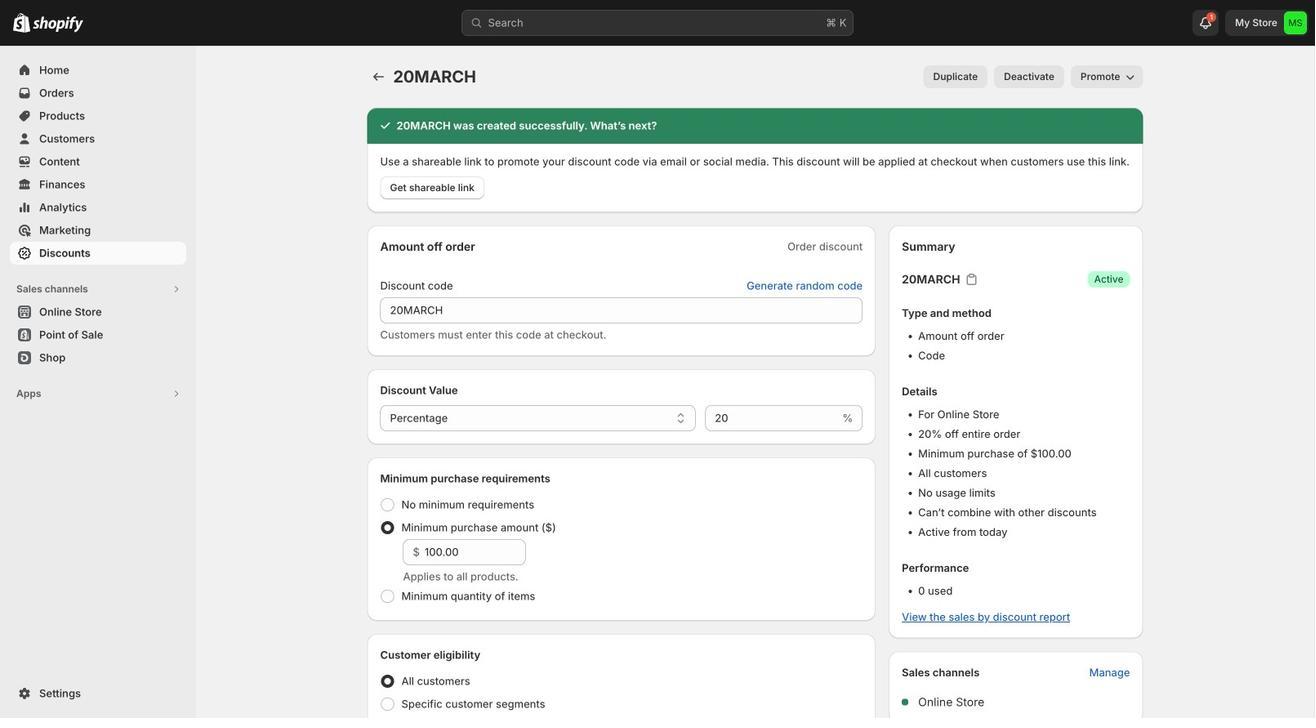 Task type: locate. For each thing, give the bounding box(es) containing it.
shopify image
[[13, 13, 30, 32], [33, 16, 83, 32]]

my store image
[[1284, 11, 1307, 34]]

0.00 text field
[[425, 539, 526, 565]]

None text field
[[380, 297, 863, 323], [705, 405, 839, 431], [380, 297, 863, 323], [705, 405, 839, 431]]



Task type: vqa. For each thing, say whether or not it's contained in the screenshot.
yyyy-mm-dd 'text field'
no



Task type: describe. For each thing, give the bounding box(es) containing it.
0 horizontal spatial shopify image
[[13, 13, 30, 32]]

1 horizontal spatial shopify image
[[33, 16, 83, 32]]



